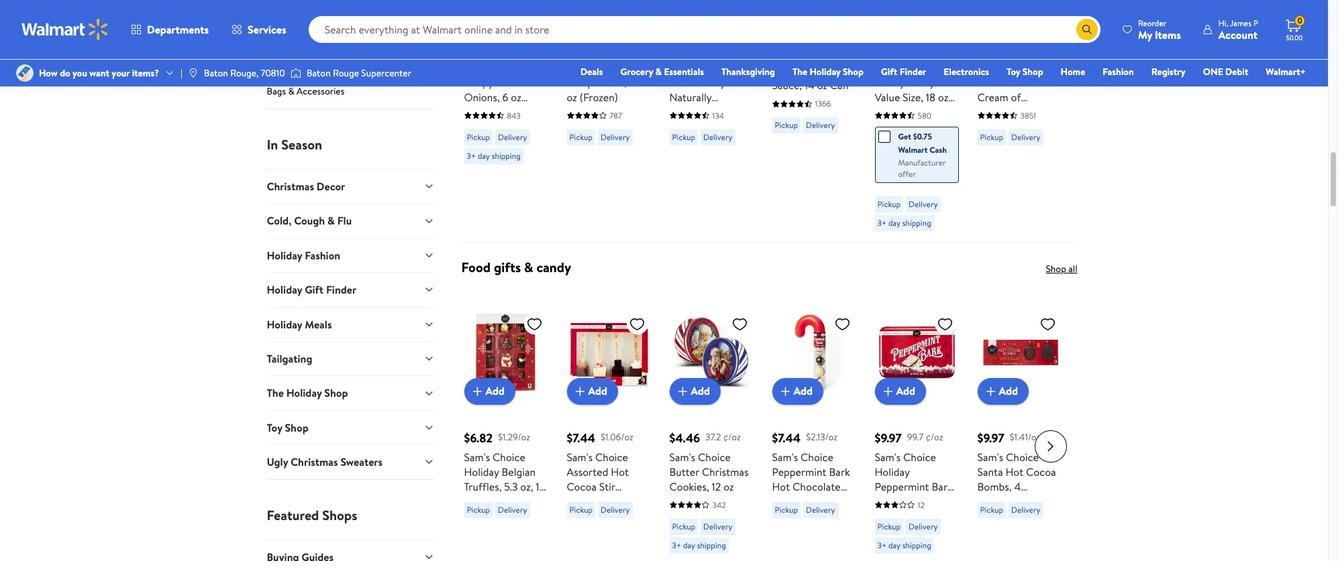 Task type: describe. For each thing, give the bounding box(es) containing it.
pickup down 10 at the right of the page
[[877, 521, 901, 533]]

featured shops
[[267, 506, 357, 524]]

day down offer
[[889, 217, 901, 229]]

pickup left 7
[[569, 504, 593, 516]]

in season
[[267, 136, 322, 154]]

now $5.63
[[567, 28, 622, 45]]

delivery down "bombs,"
[[1011, 504, 1041, 516]]

add button for sam's choice holiday belgian truffles, 5.3 oz, 12 count
[[464, 378, 515, 405]]

3+ day shipping down offer
[[877, 217, 931, 229]]

shoes link
[[267, 20, 435, 39]]

the inside dropdown button
[[267, 386, 284, 401]]

& right tights
[[321, 42, 327, 55]]

$2.13/oz
[[806, 431, 838, 444]]

holiday up holiday meals
[[267, 283, 302, 297]]

grocery & essentials link
[[614, 64, 710, 79]]

holiday left meals
[[267, 317, 302, 332]]

holiday inside $9.97 99.7 ¢/oz sam's choice holiday peppermint bark, 10 oz tin, white & dark chocolate mint candy bark
[[875, 465, 910, 480]]

70810
[[261, 66, 285, 80]]

0
[[1297, 15, 1302, 26]]

add to favorites list, sam's choice butter christmas cookies, 12 oz image
[[732, 316, 748, 333]]

sam's choice peppermint bark hot chocolate bombs candy cane, 4 count 3.5 oz, seasonal holiday treat & gift, exclusively at walmart image
[[772, 310, 856, 394]]

sam's choice santa hot cocoa bombs, 4 servings, 7.05 oz image
[[977, 310, 1061, 394]]

departments
[[147, 22, 209, 37]]

add for sam's choice holiday belgian truffles, 5.3 oz, 12 count
[[486, 384, 505, 399]]

spray
[[805, 48, 831, 63]]

holiday down the spray
[[810, 65, 841, 79]]

choice inside $9.97 99.7 ¢/oz sam's choice holiday peppermint bark, 10 oz tin, white & dark chocolate mint candy bark
[[903, 450, 936, 465]]

6
[[502, 90, 508, 104]]

$1.41/oz
[[1010, 431, 1040, 444]]

jar
[[875, 104, 889, 119]]

product group containing $6.82
[[464, 284, 548, 562]]

add button for sam's choice butter christmas cookies, 12 oz
[[669, 378, 721, 405]]

product group containing $4.46
[[669, 284, 753, 562]]

1366
[[815, 98, 831, 109]]

$9.97 for choice
[[977, 430, 1004, 447]]

pickup down 'truffles,'
[[467, 504, 490, 516]]

holiday inside $7.44 $2.13/oz sam's choice peppermint bark hot chocolate bombs candy cane, 4 count 3.5 oz, seasonal holiday treat & gift, excl
[[772, 539, 807, 553]]

cough
[[294, 214, 325, 228]]

0 vertical spatial the
[[793, 65, 807, 79]]

ugly
[[267, 455, 288, 470]]

salad
[[464, 104, 488, 119]]

$7.44 $1.06/oz sam's choice assorted hot cocoa stir spoons, 7 oz, 4 count
[[567, 430, 636, 524]]

home link
[[1055, 64, 1091, 79]]

¢/oz for $4.46
[[723, 431, 741, 444]]

gifts
[[494, 258, 521, 276]]

12 inside $4.46 37.2 ¢/oz sam's choice butter christmas cookies, 12 oz
[[712, 480, 721, 494]]

ocean
[[772, 48, 803, 63]]

$1.06/oz
[[601, 431, 633, 444]]

oz inside $1.98 14.1 ¢/oz ocean spray jellied cranberry sauce, 14 oz can
[[817, 78, 828, 93]]

campbell's
[[977, 60, 1028, 75]]

18
[[926, 90, 936, 104]]

3+ for french's original crispy fried onions, 6 oz salad toppings
[[467, 150, 476, 161]]

delivery up seasonal
[[806, 504, 835, 516]]

add for sam's choice peppermint bark hot chocolate bombs candy cane, 4 count 3.5 oz, seasonal holiday treat & gift, excl
[[794, 384, 813, 399]]

count inside $6.82 $1.29/oz sam's choice holiday belgian truffles, 5.3 oz, 12 count
[[464, 494, 493, 509]]

now for now $3.47
[[464, 28, 488, 45]]

342
[[712, 500, 726, 511]]

oz inside campbell's condensed cream of mushroom soup, 10.5 oz can
[[998, 119, 1008, 134]]

cold,
[[267, 214, 292, 228]]

& inside dropdown button
[[328, 214, 335, 228]]

onions,
[[464, 90, 500, 104]]

get $0.75 walmart cash walmart plus, element
[[878, 130, 947, 157]]

candy inside $9.97 99.7 ¢/oz sam's choice holiday peppermint bark, 10 oz tin, white & dark chocolate mint candy bark
[[899, 524, 928, 539]]

product group containing now $1.00
[[977, 0, 1061, 237]]

original
[[505, 60, 542, 75]]

socks, tights & hosiery link
[[267, 42, 435, 60]]

0 vertical spatial toy shop
[[1007, 65, 1043, 79]]

hi, james p account
[[1219, 17, 1258, 42]]

delivery down 787
[[601, 131, 630, 143]]

14
[[805, 78, 815, 93]]

finder inside dropdown button
[[326, 283, 356, 297]]

add to cart image for sam's choice holiday belgian truffles, 5.3 oz, 12 count
[[469, 384, 486, 400]]

watches
[[308, 63, 343, 77]]

your
[[112, 66, 130, 80]]

choice for assorted
[[595, 450, 628, 465]]

$1.30
[[696, 28, 723, 45]]

peppermint inside $7.44 $2.13/oz sam's choice peppermint bark hot chocolate bombs candy cane, 4 count 3.5 oz, seasonal holiday treat & gift, excl
[[772, 465, 827, 480]]

$6.82
[[464, 430, 493, 447]]

$5.63
[[594, 28, 622, 45]]

manufacturer offer
[[898, 157, 946, 180]]

size,
[[903, 90, 923, 104]]

christmas decor button
[[267, 169, 435, 204]]

santa
[[977, 465, 1003, 480]]

the holiday shop link
[[787, 64, 870, 79]]

offer
[[898, 168, 916, 180]]

add to cart image for $9.97
[[880, 384, 896, 400]]

socks,
[[267, 42, 292, 55]]

reorder
[[1138, 17, 1167, 29]]

& right grocery
[[655, 65, 662, 79]]

christmas decor
[[267, 179, 345, 194]]

ugly christmas sweaters button
[[267, 445, 435, 480]]

$0.75
[[913, 131, 932, 142]]

options
[[807, 9, 833, 21]]

shipping for french's original crispy fried onions, 6 oz salad toppings
[[492, 150, 521, 161]]

holiday fashion button
[[267, 238, 435, 273]]

sam's inside $4.46 37.2 ¢/oz sam's choice butter christmas cookies, 12 oz
[[669, 450, 695, 465]]

meals
[[305, 317, 332, 332]]

bark inside $9.97 99.7 ¢/oz sam's choice holiday peppermint bark, 10 oz tin, white & dark chocolate mint candy bark
[[931, 524, 952, 539]]

white
[[919, 494, 946, 509]]

rouge,
[[230, 66, 259, 80]]

count inside $7.44 $1.06/oz sam's choice assorted hot cocoa stir spoons, 7 oz, 4 count
[[567, 509, 596, 524]]

search icon image
[[1082, 24, 1092, 35]]

christmas right the ugly
[[291, 455, 338, 470]]

3+ for sam's choice butter christmas cookies, 12 oz
[[672, 540, 681, 551]]

sam's choice holiday peppermint bark, 10 oz tin, white & dark chocolate mint candy bark image
[[875, 310, 959, 394]]

$1.29/oz
[[498, 431, 530, 444]]

add for sam's choice assorted hot cocoa stir spoons, 7 oz, 4 count
[[588, 384, 607, 399]]

add button for sam's choice holiday peppermint bark, 10 oz tin, white & dark chocolate mint candy bark
[[875, 378, 926, 405]]

baton for baton rouge supercenter
[[307, 66, 331, 80]]

belgian
[[502, 465, 536, 480]]

product group containing now $2.34
[[875, 0, 959, 237]]

christmas up "cold,"
[[267, 179, 314, 194]]

candy
[[536, 258, 571, 276]]

gravy inside mccormick gravy mix - turkey naturally flavored, 0.87 oz gravies
[[726, 60, 753, 75]]

4 for sam's choice peppermint bark hot chocolate bombs candy cane, 4 count 3.5 oz, seasonal holiday treat & gift, excl
[[801, 509, 808, 524]]

holiday fashion
[[267, 248, 340, 263]]

tailgating button
[[267, 342, 435, 376]]

hot for $7.44
[[611, 465, 629, 480]]

pickup up seasonal
[[775, 504, 798, 516]]

toy shop button
[[267, 411, 435, 445]]

add for sam's choice santa hot cocoa bombs, 4 servings, 7.05 oz
[[999, 384, 1018, 399]]

accessories
[[297, 85, 345, 98]]

deals link
[[575, 64, 609, 79]]

delivery down 134
[[703, 131, 733, 143]]

cream
[[977, 90, 1009, 104]]

add to favorites list, sam's choice holiday belgian truffles, 5.3 oz, 12 count image
[[526, 316, 543, 333]]

pickup down mushroom
[[980, 131, 1003, 143]]

shipping for sam's choice holiday peppermint bark, 10 oz tin, white & dark chocolate mint candy bark
[[902, 540, 931, 551]]

product group containing $1.98
[[772, 0, 856, 237]]

Get $0.75 Walmart Cash checkbox
[[878, 131, 890, 143]]

3+ day shipping for sam's choice butter christmas cookies, 12 oz
[[672, 540, 726, 551]]

tailgating
[[267, 352, 312, 366]]

cocoa for $7.44
[[567, 480, 597, 494]]

tights
[[294, 42, 319, 55]]

delivery down white
[[909, 521, 938, 533]]

bombs,
[[977, 480, 1012, 494]]

jellied
[[772, 63, 802, 78]]

gravies
[[669, 119, 704, 134]]

delivery down stir
[[601, 504, 630, 516]]

choice inside $4.46 37.2 ¢/oz sam's choice butter christmas cookies, 12 oz
[[698, 450, 731, 465]]

turkey inside mccormick gravy mix - turkey naturally flavored, 0.87 oz gravies
[[695, 75, 725, 90]]

5.3
[[504, 480, 518, 494]]

$1.98 14.1 ¢/oz ocean spray jellied cranberry sauce, 14 oz can
[[772, 28, 852, 93]]

clear search field text image
[[1060, 24, 1071, 35]]

product group containing now $3.47
[[464, 0, 548, 237]]

pickup down sauce,
[[775, 120, 798, 131]]

items?
[[132, 66, 159, 80]]

oz inside marie callender's pumpkin pie, 36 oz (frozen)
[[567, 90, 577, 104]]

tin,
[[900, 494, 916, 509]]

truffles,
[[464, 480, 502, 494]]

holiday gift finder
[[267, 283, 356, 297]]

season
[[281, 136, 322, 154]]

toy shop link
[[1001, 64, 1049, 79]]

get
[[898, 131, 911, 142]]

can inside campbell's condensed cream of mushroom soup, 10.5 oz can
[[1011, 119, 1029, 134]]

now for now $1.00 $1.26
[[977, 28, 1002, 45]]

gravy inside heinz homestyle turkey gravy value size, 18 oz jar
[[907, 75, 935, 90]]

delivery down 3851
[[1011, 131, 1041, 143]]

next slide for product carousel list image for now $1.00
[[1035, 45, 1067, 77]]

toppings
[[491, 104, 532, 119]]

$7.44 for sam's choice assorted hot cocoa stir spoons, 7 oz, 4 count
[[567, 430, 595, 447]]

pickup down "bombs,"
[[980, 504, 1003, 516]]

0 vertical spatial fashion
[[1103, 65, 1134, 79]]

one debit link
[[1197, 64, 1255, 79]]



Task type: locate. For each thing, give the bounding box(es) containing it.
2 horizontal spatial hot
[[1006, 465, 1024, 480]]

gift,
[[772, 553, 793, 562]]

$4.46
[[669, 430, 700, 447]]

chocolate up count at right bottom
[[793, 480, 841, 494]]

add to cart image for sam's choice santa hot cocoa bombs, 4 servings, 7.05 oz
[[983, 384, 999, 400]]

sam's choice holiday belgian truffles, 5.3 oz, 12 count image
[[464, 310, 548, 394]]

registry
[[1151, 65, 1186, 79]]

homestyle
[[904, 60, 955, 75]]

chocolate
[[793, 480, 841, 494], [900, 509, 948, 524]]

1 horizontal spatial baton
[[307, 66, 331, 80]]

toy up the of
[[1007, 65, 1020, 79]]

1 vertical spatial bark
[[931, 524, 952, 539]]

1 vertical spatial toy
[[267, 421, 282, 435]]

1 horizontal spatial fashion
[[1103, 65, 1134, 79]]

sam's choice assorted hot cocoa stir spoons, 7 oz, 4 count image
[[567, 310, 651, 394]]

add button up the $6.82
[[464, 378, 515, 405]]

hot up cane,
[[772, 480, 790, 494]]

1 sam's from the left
[[464, 450, 490, 465]]

hot inside $7.44 $1.06/oz sam's choice assorted hot cocoa stir spoons, 7 oz, 4 count
[[611, 465, 629, 480]]

1 horizontal spatial 12
[[712, 480, 721, 494]]

1 horizontal spatial peppermint
[[875, 480, 929, 494]]

3+ day shipping
[[467, 150, 521, 161], [877, 217, 931, 229], [672, 540, 726, 551], [877, 540, 931, 551]]

bags
[[267, 85, 286, 98]]

4 inside $7.44 $1.06/oz sam's choice assorted hot cocoa stir spoons, 7 oz, 4 count
[[629, 494, 636, 509]]

sam's inside $9.97 $1.41/oz sam's choice santa hot cocoa bombs, 4 servings, 7.05 oz
[[977, 450, 1003, 465]]

pickup down flavored,
[[672, 131, 695, 143]]

add to cart image for sam's choice assorted hot cocoa stir spoons, 7 oz, 4 count
[[572, 384, 588, 400]]

4 add button from the left
[[772, 378, 823, 405]]

1 horizontal spatial  image
[[188, 68, 199, 79]]

1 now from the left
[[464, 28, 488, 45]]

cocoa left stir
[[567, 480, 597, 494]]

sam's for sam's choice holiday belgian truffles, 5.3 oz, 12 count
[[464, 450, 490, 465]]

sam's up spoons,
[[567, 450, 593, 465]]

christmas inside $4.46 37.2 ¢/oz sam's choice butter christmas cookies, 12 oz
[[702, 465, 749, 480]]

toy inside dropdown button
[[267, 421, 282, 435]]

cocoa for $9.97
[[1026, 465, 1056, 480]]

oz right 10 at the right of the page
[[887, 494, 898, 509]]

the holiday shop
[[793, 65, 864, 79], [267, 386, 348, 401]]

holiday up 10 at the right of the page
[[875, 465, 910, 480]]

the holiday shop button
[[267, 376, 435, 411]]

add button for sam's choice santa hot cocoa bombs, 4 servings, 7.05 oz
[[977, 378, 1029, 405]]

pie,
[[609, 75, 627, 90]]

0 horizontal spatial count
[[464, 494, 493, 509]]

campbell's condensed cream of mushroom soup, 10.5 oz can
[[977, 60, 1056, 134]]

1 horizontal spatial finder
[[900, 65, 926, 79]]

& inside $7.44 $2.13/oz sam's choice peppermint bark hot chocolate bombs candy cane, 4 count 3.5 oz, seasonal holiday treat & gift, excl
[[835, 539, 842, 553]]

sam's choice butter christmas cookies, 12 oz image
[[669, 310, 753, 394]]

1 horizontal spatial the holiday shop
[[793, 65, 864, 79]]

now for now $5.63
[[567, 28, 591, 45]]

3+ for sam's choice holiday peppermint bark, 10 oz tin, white & dark chocolate mint candy bark
[[877, 540, 887, 551]]

services
[[248, 22, 286, 37]]

day for sam's choice holiday peppermint bark, 10 oz tin, white & dark chocolate mint candy bark
[[889, 540, 901, 551]]

the down tailgating
[[267, 386, 284, 401]]

0 horizontal spatial the
[[267, 386, 284, 401]]

1 next slide for product carousel list image from the top
[[1035, 45, 1067, 77]]

hot up 7
[[611, 465, 629, 480]]

fried
[[496, 75, 520, 90]]

add up the 37.2
[[691, 384, 710, 399]]

0 horizontal spatial hot
[[611, 465, 629, 480]]

2 horizontal spatial ¢/oz
[[926, 431, 943, 444]]

day down cookies,
[[683, 540, 695, 551]]

baton up accessories
[[307, 66, 331, 80]]

now left $2.34
[[875, 28, 899, 45]]

12 right tin,
[[918, 500, 925, 511]]

day for sam's choice butter christmas cookies, 12 oz
[[683, 540, 695, 551]]

jewelry & watches
[[267, 63, 343, 77]]

$7.44 inside $7.44 $1.06/oz sam's choice assorted hot cocoa stir spoons, 7 oz, 4 count
[[567, 430, 595, 447]]

add button up $2.13/oz
[[772, 378, 823, 405]]

2 turkey from the left
[[875, 75, 905, 90]]

¢/oz right 14.1
[[819, 29, 836, 43]]

pickup down offer
[[877, 198, 901, 210]]

0 horizontal spatial $7.44
[[567, 430, 595, 447]]

0 horizontal spatial baton
[[204, 66, 228, 80]]

3+ day shipping down mint
[[877, 540, 931, 551]]

sam's up bombs
[[772, 450, 798, 465]]

the down ocean
[[793, 65, 807, 79]]

2 horizontal spatial 12
[[918, 500, 925, 511]]

bark
[[829, 465, 850, 480], [931, 524, 952, 539]]

oz, inside $7.44 $2.13/oz sam's choice peppermint bark hot chocolate bombs candy cane, 4 count 3.5 oz, seasonal holiday treat & gift, excl
[[772, 524, 785, 539]]

add to cart image
[[675, 384, 691, 400], [880, 384, 896, 400]]

¢/oz inside $4.46 37.2 ¢/oz sam's choice butter christmas cookies, 12 oz
[[723, 431, 741, 444]]

& right gifts at top left
[[524, 258, 533, 276]]

delivery down 843 at the left of page
[[498, 131, 527, 143]]

0 vertical spatial bark
[[829, 465, 850, 480]]

1 horizontal spatial candy
[[899, 524, 928, 539]]

sam's inside $6.82 $1.29/oz sam's choice holiday belgian truffles, 5.3 oz, 12 count
[[464, 450, 490, 465]]

supercenter
[[361, 66, 411, 80]]

cocoa
[[1026, 465, 1056, 480], [567, 480, 597, 494]]

choice inside $6.82 $1.29/oz sam's choice holiday belgian truffles, 5.3 oz, 12 count
[[493, 450, 525, 465]]

& right treat
[[835, 539, 842, 553]]

¢/oz right 99.7
[[926, 431, 943, 444]]

oz inside $9.97 99.7 ¢/oz sam's choice holiday peppermint bark, 10 oz tin, white & dark chocolate mint candy bark
[[887, 494, 898, 509]]

oz right 7.05
[[1042, 494, 1052, 509]]

4
[[1014, 480, 1021, 494], [629, 494, 636, 509], [801, 509, 808, 524]]

580
[[918, 110, 932, 121]]

$7.44 inside $7.44 $2.13/oz sam's choice peppermint bark hot chocolate bombs candy cane, 4 count 3.5 oz, seasonal holiday treat & gift, excl
[[772, 430, 801, 447]]

$9.97 99.7 ¢/oz sam's choice holiday peppermint bark, 10 oz tin, white & dark chocolate mint candy bark
[[875, 430, 956, 539]]

hot right santa
[[1006, 465, 1024, 480]]

¢/oz for $9.97
[[926, 431, 943, 444]]

holiday inside $6.82 $1.29/oz sam's choice holiday belgian truffles, 5.3 oz, 12 count
[[464, 465, 499, 480]]

holiday down tailgating
[[286, 386, 322, 401]]

¢/oz inside $9.97 99.7 ¢/oz sam's choice holiday peppermint bark, 10 oz tin, white & dark chocolate mint candy bark
[[926, 431, 943, 444]]

0 horizontal spatial toy
[[267, 421, 282, 435]]

0 horizontal spatial 4
[[629, 494, 636, 509]]

12 inside $6.82 $1.29/oz sam's choice holiday belgian truffles, 5.3 oz, 12 count
[[536, 480, 545, 494]]

add to favorites list, sam's choice peppermint bark hot chocolate bombs candy cane, 4 count 3.5 oz, seasonal holiday treat & gift, exclusively at walmart image
[[835, 316, 851, 333]]

the
[[793, 65, 807, 79], [267, 386, 284, 401]]

the holiday shop down the spray
[[793, 65, 864, 79]]

next slide for product carousel list image up 7.05
[[1035, 431, 1067, 463]]

 image right |
[[188, 68, 199, 79]]

0 vertical spatial next slide for product carousel list image
[[1035, 45, 1067, 77]]

chocolate down bark,
[[900, 509, 948, 524]]

0 horizontal spatial can
[[830, 78, 849, 93]]

5 add from the left
[[896, 384, 915, 399]]

1 horizontal spatial gravy
[[907, 75, 935, 90]]

cocoa up 7.05
[[1026, 465, 1056, 480]]

toy shop inside dropdown button
[[267, 421, 309, 435]]

hot inside $9.97 $1.41/oz sam's choice santa hot cocoa bombs, 4 servings, 7.05 oz
[[1006, 465, 1024, 480]]

bags & accessories
[[267, 85, 345, 98]]

can inside $1.98 14.1 ¢/oz ocean spray jellied cranberry sauce, 14 oz can
[[830, 78, 849, 93]]

0 vertical spatial the holiday shop
[[793, 65, 864, 79]]

2 baton from the left
[[307, 66, 331, 80]]

in
[[267, 136, 278, 154]]

Walmart Site-Wide search field
[[308, 16, 1101, 43]]

thanksgiving link
[[715, 64, 781, 79]]

$9.97 inside $9.97 99.7 ¢/oz sam's choice holiday peppermint bark, 10 oz tin, white & dark chocolate mint candy bark
[[875, 430, 902, 447]]

peppermint up dark
[[875, 480, 929, 494]]

5 sam's from the left
[[875, 450, 901, 465]]

787
[[610, 110, 622, 121]]

cocoa inside $7.44 $1.06/oz sam's choice assorted hot cocoa stir spoons, 7 oz, 4 count
[[567, 480, 597, 494]]

services button
[[220, 13, 298, 46]]

decor
[[317, 179, 345, 194]]

peppermint up bombs
[[772, 465, 827, 480]]

3+ day shipping for french's original crispy fried onions, 6 oz salad toppings
[[467, 150, 521, 161]]

36
[[629, 75, 641, 90]]

dark
[[875, 509, 897, 524]]

oz right 18
[[938, 90, 948, 104]]

choice down $1.06/oz
[[595, 450, 628, 465]]

cane,
[[772, 509, 799, 524]]

toy shop up the ugly
[[267, 421, 309, 435]]

4 for sam's choice assorted hot cocoa stir spoons, 7 oz, 4 count
[[629, 494, 636, 509]]

baton rouge, 70810
[[204, 66, 285, 80]]

fashion link
[[1097, 64, 1140, 79]]

items
[[1155, 27, 1181, 42]]

oz inside heinz homestyle turkey gravy value size, 18 oz jar
[[938, 90, 948, 104]]

1 vertical spatial can
[[1011, 119, 1029, 134]]

2 sam's from the left
[[567, 450, 593, 465]]

delivery down 5.3
[[498, 504, 527, 516]]

6 sam's from the left
[[977, 450, 1003, 465]]

holiday left 5.3
[[464, 465, 499, 480]]

turkey inside heinz homestyle turkey gravy value size, 18 oz jar
[[875, 75, 905, 90]]

oz up the 342
[[724, 480, 734, 494]]

the holiday shop inside the holiday shop dropdown button
[[267, 386, 348, 401]]

1 vertical spatial the holiday shop
[[267, 386, 348, 401]]

99.7
[[907, 431, 924, 444]]

featured
[[267, 506, 319, 524]]

1 horizontal spatial $9.97
[[977, 430, 1004, 447]]

walmart+
[[1266, 65, 1306, 79]]

chocolate inside $7.44 $2.13/oz sam's choice peppermint bark hot chocolate bombs candy cane, 4 count 3.5 oz, seasonal holiday treat & gift, excl
[[793, 480, 841, 494]]

next slide for product carousel list image
[[1035, 45, 1067, 77], [1035, 431, 1067, 463]]

5 now from the left
[[977, 28, 1002, 45]]

0 horizontal spatial gravy
[[726, 60, 753, 75]]

3 add from the left
[[691, 384, 710, 399]]

1 horizontal spatial 4
[[801, 509, 808, 524]]

$9.97 for sam's
[[875, 430, 902, 447]]

toy
[[1007, 65, 1020, 79], [267, 421, 282, 435]]

6 choice from the left
[[1006, 450, 1039, 465]]

oz inside french's original crispy fried onions, 6 oz salad toppings
[[511, 90, 521, 104]]

holiday inside dropdown button
[[267, 248, 302, 263]]

¢/oz for $1.98
[[819, 29, 836, 43]]

fashion inside dropdown button
[[305, 248, 340, 263]]

2 choice from the left
[[595, 450, 628, 465]]

6 add from the left
[[999, 384, 1018, 399]]

 image left how
[[16, 64, 34, 82]]

choice inside $7.44 $2.13/oz sam's choice peppermint bark hot chocolate bombs candy cane, 4 count 3.5 oz, seasonal holiday treat & gift, excl
[[801, 450, 833, 465]]

0 horizontal spatial oz,
[[520, 480, 533, 494]]

sam's inside $7.44 $1.06/oz sam's choice assorted hot cocoa stir spoons, 7 oz, 4 count
[[567, 450, 593, 465]]

1 baton from the left
[[204, 66, 228, 80]]

delivery down 1366
[[806, 120, 835, 131]]

choice inside $9.97 $1.41/oz sam's choice santa hot cocoa bombs, 4 servings, 7.05 oz
[[1006, 450, 1039, 465]]

0 horizontal spatial finder
[[326, 283, 356, 297]]

& left flu
[[328, 214, 335, 228]]

account
[[1219, 27, 1258, 42]]

fashion up 'holiday gift finder'
[[305, 248, 340, 263]]

4 choice from the left
[[801, 450, 833, 465]]

 image for how
[[16, 64, 34, 82]]

choice inside $7.44 $1.06/oz sam's choice assorted hot cocoa stir spoons, 7 oz, 4 count
[[595, 450, 628, 465]]

gift up meals
[[305, 283, 324, 297]]

0 horizontal spatial add to cart image
[[675, 384, 691, 400]]

add button for sam's choice peppermint bark hot chocolate bombs candy cane, 4 count 3.5 oz, seasonal holiday treat & gift, excl
[[772, 378, 823, 405]]

1 turkey from the left
[[695, 75, 725, 90]]

heinz
[[875, 60, 901, 75]]

4 inside $7.44 $2.13/oz sam's choice peppermint bark hot chocolate bombs candy cane, 4 count 3.5 oz, seasonal holiday treat & gift, excl
[[801, 509, 808, 524]]

grocery & essentials
[[620, 65, 704, 79]]

12
[[536, 480, 545, 494], [712, 480, 721, 494], [918, 500, 925, 511]]

1 horizontal spatial oz,
[[614, 494, 626, 509]]

3 add to cart image from the left
[[777, 384, 794, 400]]

james
[[1230, 17, 1252, 29]]

candy inside $7.44 $2.13/oz sam's choice peppermint bark hot chocolate bombs candy cane, 4 count 3.5 oz, seasonal holiday treat & gift, excl
[[806, 494, 836, 509]]

$7.44 left $2.13/oz
[[772, 430, 801, 447]]

add up the $6.82
[[486, 384, 505, 399]]

0 vertical spatial finder
[[900, 65, 926, 79]]

0 horizontal spatial 12
[[536, 480, 545, 494]]

sam's for sam's choice assorted hot cocoa stir spoons, 7 oz, 4 count
[[567, 450, 593, 465]]

1 horizontal spatial hot
[[772, 480, 790, 494]]

electronics
[[944, 65, 989, 79]]

0.87
[[715, 104, 734, 119]]

hi,
[[1219, 17, 1228, 29]]

bark inside $7.44 $2.13/oz sam's choice peppermint bark hot chocolate bombs candy cane, 4 count 3.5 oz, seasonal holiday treat & gift, excl
[[829, 465, 850, 480]]

sam's inside $9.97 99.7 ¢/oz sam's choice holiday peppermint bark, 10 oz tin, white & dark chocolate mint candy bark
[[875, 450, 901, 465]]

0 horizontal spatial the holiday shop
[[267, 386, 348, 401]]

5 add button from the left
[[875, 378, 926, 405]]

4 right "bombs,"
[[1014, 480, 1021, 494]]

1 horizontal spatial cocoa
[[1026, 465, 1056, 480]]

choice for holiday
[[493, 450, 525, 465]]

1 horizontal spatial add to cart image
[[880, 384, 896, 400]]

bark down white
[[931, 524, 952, 539]]

baton for baton rouge, 70810
[[204, 66, 228, 80]]

add for sam's choice holiday peppermint bark, 10 oz tin, white & dark chocolate mint candy bark
[[896, 384, 915, 399]]

count left 7
[[567, 509, 596, 524]]

0 horizontal spatial cocoa
[[567, 480, 597, 494]]

3 now from the left
[[669, 28, 693, 45]]

2 next slide for product carousel list image from the top
[[1035, 431, 1067, 463]]

0 horizontal spatial fashion
[[305, 248, 340, 263]]

add to favorites list, sam's choice holiday peppermint bark, 10 oz tin, white & dark chocolate mint candy bark image
[[937, 316, 953, 333]]

shops
[[322, 506, 357, 524]]

0 vertical spatial can
[[830, 78, 849, 93]]

0 horizontal spatial ¢/oz
[[723, 431, 741, 444]]

day
[[478, 150, 490, 161], [889, 217, 901, 229], [683, 540, 695, 551], [889, 540, 901, 551]]

choice down the 37.2
[[698, 450, 731, 465]]

$9.97 inside $9.97 $1.41/oz sam's choice santa hot cocoa bombs, 4 servings, 7.05 oz
[[977, 430, 1004, 447]]

french's
[[464, 60, 503, 75]]

hot inside $7.44 $2.13/oz sam's choice peppermint bark hot chocolate bombs candy cane, 4 count 3.5 oz, seasonal holiday treat & gift, excl
[[772, 480, 790, 494]]

2 add to cart image from the left
[[880, 384, 896, 400]]

14.1
[[804, 29, 817, 43]]

ugly christmas sweaters
[[267, 455, 383, 470]]

you
[[73, 66, 87, 80]]

soup,
[[1030, 104, 1056, 119]]

sam's for sam's choice peppermint bark hot chocolate bombs candy cane, 4 count 3.5 oz, seasonal holiday treat & gift, excl
[[772, 450, 798, 465]]

1 horizontal spatial ¢/oz
[[819, 29, 836, 43]]

reorder my items
[[1138, 17, 1181, 42]]

add to cart image
[[469, 384, 486, 400], [572, 384, 588, 400], [777, 384, 794, 400], [983, 384, 999, 400]]

choice down $2.13/oz
[[801, 450, 833, 465]]

1 $7.44 from the left
[[567, 430, 595, 447]]

3+ day shipping down the 342
[[672, 540, 726, 551]]

oz inside $4.46 37.2 ¢/oz sam's choice butter christmas cookies, 12 oz
[[724, 480, 734, 494]]

 image for baton
[[188, 68, 199, 79]]

3 sam's from the left
[[669, 450, 695, 465]]

¢/oz
[[819, 29, 836, 43], [723, 431, 741, 444], [926, 431, 943, 444]]

add to cart image for $4.46
[[675, 384, 691, 400]]

the holiday shop down tailgating
[[267, 386, 348, 401]]

toy up the ugly
[[267, 421, 282, 435]]

cocoa inside $9.97 $1.41/oz sam's choice santa hot cocoa bombs, 4 servings, 7.05 oz
[[1026, 465, 1056, 480]]

peppermint inside $9.97 99.7 ¢/oz sam's choice holiday peppermint bark, 10 oz tin, white & dark chocolate mint candy bark
[[875, 480, 929, 494]]

count
[[810, 509, 837, 524]]

baton rouge supercenter
[[307, 66, 411, 80]]

can left soup,
[[1011, 119, 1029, 134]]

oz, inside $6.82 $1.29/oz sam's choice holiday belgian truffles, 5.3 oz, 12 count
[[520, 480, 533, 494]]

& right bags
[[288, 85, 294, 98]]

3 choice from the left
[[698, 450, 731, 465]]

2 horizontal spatial 4
[[1014, 480, 1021, 494]]

0 horizontal spatial bark
[[829, 465, 850, 480]]

sam's inside $7.44 $2.13/oz sam's choice peppermint bark hot chocolate bombs candy cane, 4 count 3.5 oz, seasonal holiday treat & gift, excl
[[772, 450, 798, 465]]

1 horizontal spatial bark
[[931, 524, 952, 539]]

10
[[875, 494, 885, 509]]

4 right 7
[[629, 494, 636, 509]]

choice for santa
[[1006, 450, 1039, 465]]

pickup down salad
[[467, 131, 490, 143]]

1 horizontal spatial toy
[[1007, 65, 1020, 79]]

add up $1.06/oz
[[588, 384, 607, 399]]

1 horizontal spatial turkey
[[875, 75, 905, 90]]

$7.44 for sam's choice peppermint bark hot chocolate bombs candy cane, 4 count 3.5 oz, seasonal holiday treat & gift, excl
[[772, 430, 801, 447]]

0 horizontal spatial peppermint
[[772, 465, 827, 480]]

0 horizontal spatial chocolate
[[793, 480, 841, 494]]

shipping down offer
[[902, 217, 931, 229]]

 image
[[290, 66, 301, 80]]

4 add from the left
[[794, 384, 813, 399]]

12 right belgian
[[536, 480, 545, 494]]

sam's down the $6.82
[[464, 450, 490, 465]]

oz left (frozen)
[[567, 90, 577, 104]]

pickup down cookies,
[[672, 521, 695, 533]]

$9.97 left 99.7
[[875, 430, 902, 447]]

2 add to cart image from the left
[[572, 384, 588, 400]]

chocolate inside $9.97 99.7 ¢/oz sam's choice holiday peppermint bark, 10 oz tin, white & dark chocolate mint candy bark
[[900, 509, 948, 524]]

seasonal
[[788, 524, 828, 539]]

gift inside dropdown button
[[305, 283, 324, 297]]

product group containing now $1.30
[[669, 0, 753, 237]]

hot for $9.97
[[1006, 465, 1024, 480]]

oz,
[[520, 480, 533, 494], [614, 494, 626, 509], [772, 524, 785, 539]]

add button up $4.46
[[669, 378, 721, 405]]

delivery down offer
[[909, 198, 938, 210]]

$9.97 up santa
[[977, 430, 1004, 447]]

0 horizontal spatial toy shop
[[267, 421, 309, 435]]

2 $9.97 from the left
[[977, 430, 1004, 447]]

finder up holiday meals dropdown button
[[326, 283, 356, 297]]

1 vertical spatial next slide for product carousel list image
[[1035, 431, 1067, 463]]

1 add from the left
[[486, 384, 505, 399]]

hot
[[611, 465, 629, 480], [1006, 465, 1024, 480], [772, 480, 790, 494]]

1 $9.97 from the left
[[875, 430, 902, 447]]

+2
[[796, 9, 805, 21]]

4 add to cart image from the left
[[983, 384, 999, 400]]

flu
[[337, 214, 352, 228]]

cold, cough & flu
[[267, 214, 352, 228]]

now left '$3.47'
[[464, 28, 488, 45]]

2 now from the left
[[567, 28, 591, 45]]

add to favorites list, sam's choice assorted hot cocoa stir spoons, 7 oz, 4 count image
[[629, 316, 645, 333]]

0 horizontal spatial candy
[[806, 494, 836, 509]]

1 vertical spatial fashion
[[305, 248, 340, 263]]

1 vertical spatial gift
[[305, 283, 324, 297]]

0 horizontal spatial gift
[[305, 283, 324, 297]]

1 horizontal spatial the
[[793, 65, 807, 79]]

$2.34
[[902, 28, 931, 45]]

oz inside mccormick gravy mix - turkey naturally flavored, 0.87 oz gravies
[[737, 104, 747, 119]]

1 horizontal spatial toy shop
[[1007, 65, 1043, 79]]

4 now from the left
[[875, 28, 899, 45]]

1 horizontal spatial count
[[567, 509, 596, 524]]

1 add button from the left
[[464, 378, 515, 405]]

add button up $1.41/oz
[[977, 378, 1029, 405]]

can
[[830, 78, 849, 93], [1011, 119, 1029, 134]]

1 vertical spatial toy shop
[[267, 421, 309, 435]]

$1.98
[[772, 28, 798, 45]]

0 horizontal spatial $9.97
[[875, 430, 902, 447]]

2 $7.44 from the left
[[772, 430, 801, 447]]

next slide for product carousel list image for $9.97
[[1035, 431, 1067, 463]]

0 vertical spatial toy
[[1007, 65, 1020, 79]]

1 horizontal spatial chocolate
[[900, 509, 948, 524]]

add up $1.41/oz
[[999, 384, 1018, 399]]

walmart image
[[21, 19, 109, 40]]

toy shop
[[1007, 65, 1043, 79], [267, 421, 309, 435]]

shoes
[[267, 20, 291, 34]]

Search search field
[[308, 16, 1101, 43]]

2 horizontal spatial oz,
[[772, 524, 785, 539]]

oz inside $9.97 $1.41/oz sam's choice santa hot cocoa bombs, 4 servings, 7.05 oz
[[1042, 494, 1052, 509]]

3+ day shipping for sam's choice holiday peppermint bark, 10 oz tin, white & dark chocolate mint candy bark
[[877, 540, 931, 551]]

now for now $2.34
[[875, 28, 899, 45]]

4 inside $9.97 $1.41/oz sam's choice santa hot cocoa bombs, 4 servings, 7.05 oz
[[1014, 480, 1021, 494]]

1 add to cart image from the left
[[675, 384, 691, 400]]

assorted
[[567, 465, 608, 480]]

0 horizontal spatial  image
[[16, 64, 34, 82]]

one debit
[[1203, 65, 1248, 79]]

day for french's original crispy fried onions, 6 oz salad toppings
[[478, 150, 490, 161]]

add for sam's choice butter christmas cookies, 12 oz
[[691, 384, 710, 399]]

1 vertical spatial candy
[[899, 524, 928, 539]]

1 vertical spatial chocolate
[[900, 509, 948, 524]]

sauce,
[[772, 78, 802, 93]]

walmart
[[898, 144, 928, 155]]

sam's for sam's choice santa hot cocoa bombs, 4 servings, 7.05 oz
[[977, 450, 1003, 465]]

essentials
[[664, 65, 704, 79]]

6 add button from the left
[[977, 378, 1029, 405]]

1 horizontal spatial $7.44
[[772, 430, 801, 447]]

choice for peppermint
[[801, 450, 833, 465]]

2 add from the left
[[588, 384, 607, 399]]

toy shop up the of
[[1007, 65, 1043, 79]]

candy right mint
[[899, 524, 928, 539]]

pickup down (frozen)
[[569, 131, 593, 143]]

shop
[[843, 65, 864, 79], [1023, 65, 1043, 79], [1046, 262, 1066, 276], [324, 386, 348, 401], [285, 421, 309, 435]]

& right jewelry on the top
[[300, 63, 306, 77]]

now for now $1.30 $1.44
[[669, 28, 693, 45]]

oz, inside $7.44 $1.06/oz sam's choice assorted hot cocoa stir spoons, 7 oz, 4 count
[[614, 494, 626, 509]]

choice down "$1.29/oz"
[[493, 450, 525, 465]]

0 vertical spatial gift
[[881, 65, 897, 79]]

4 sam's from the left
[[772, 450, 798, 465]]

$1.44
[[728, 29, 749, 43]]

add to favorites list, sam's choice santa hot cocoa bombs, 4 servings, 7.05 oz image
[[1040, 316, 1056, 333]]

1 vertical spatial finder
[[326, 283, 356, 297]]

choice down 99.7
[[903, 450, 936, 465]]

1 horizontal spatial can
[[1011, 119, 1029, 134]]

sam's up 10 at the right of the page
[[875, 450, 901, 465]]

product group containing now $5.63
[[567, 0, 651, 237]]

food
[[461, 258, 491, 276]]

0 vertical spatial candy
[[806, 494, 836, 509]]

baton
[[204, 66, 228, 80], [307, 66, 331, 80]]

1 add to cart image from the left
[[469, 384, 486, 400]]

add to cart image for sam's choice peppermint bark hot chocolate bombs candy cane, 4 count 3.5 oz, seasonal holiday treat & gift, excl
[[777, 384, 794, 400]]

5 choice from the left
[[903, 450, 936, 465]]

1 choice from the left
[[493, 450, 525, 465]]

bombs
[[772, 494, 804, 509]]

3 add button from the left
[[669, 378, 721, 405]]

can up 1366
[[830, 78, 849, 93]]

shipping for sam's choice butter christmas cookies, 12 oz
[[697, 540, 726, 551]]

product group
[[464, 0, 548, 237], [567, 0, 651, 237], [669, 0, 753, 237], [772, 0, 856, 237], [875, 0, 959, 237], [977, 0, 1061, 237], [464, 284, 548, 562], [567, 284, 651, 562], [669, 284, 753, 562], [772, 284, 856, 562], [875, 284, 959, 562], [977, 284, 1061, 562]]

2 add button from the left
[[567, 378, 618, 405]]

¢/oz inside $1.98 14.1 ¢/oz ocean spray jellied cranberry sauce, 14 oz can
[[819, 29, 836, 43]]

1 horizontal spatial gift
[[881, 65, 897, 79]]

holiday meals button
[[267, 307, 435, 342]]

add button up 99.7
[[875, 378, 926, 405]]

registry link
[[1145, 64, 1192, 79]]

gift up 'value'
[[881, 65, 897, 79]]

 image
[[16, 64, 34, 82], [188, 68, 199, 79]]

finder up size, at the top right of page
[[900, 65, 926, 79]]

the holiday shop inside the holiday shop link
[[793, 65, 864, 79]]

oz right 14
[[817, 78, 828, 93]]

0 $0.00
[[1286, 15, 1303, 42]]

add
[[486, 384, 505, 399], [588, 384, 607, 399], [691, 384, 710, 399], [794, 384, 813, 399], [896, 384, 915, 399], [999, 384, 1018, 399]]

1 vertical spatial the
[[267, 386, 284, 401]]

0 vertical spatial chocolate
[[793, 480, 841, 494]]

add button for sam's choice assorted hot cocoa stir spoons, 7 oz, 4 count
[[567, 378, 618, 405]]

now left $1.30
[[669, 28, 693, 45]]

0 horizontal spatial turkey
[[695, 75, 725, 90]]

& inside $9.97 99.7 ¢/oz sam's choice holiday peppermint bark, 10 oz tin, white & dark chocolate mint candy bark
[[949, 494, 956, 509]]

delivery down the 342
[[703, 521, 733, 533]]

$0.00
[[1286, 33, 1303, 42]]

shipping down the 342
[[697, 540, 726, 551]]



Task type: vqa. For each thing, say whether or not it's contained in the screenshot.
Mint
yes



